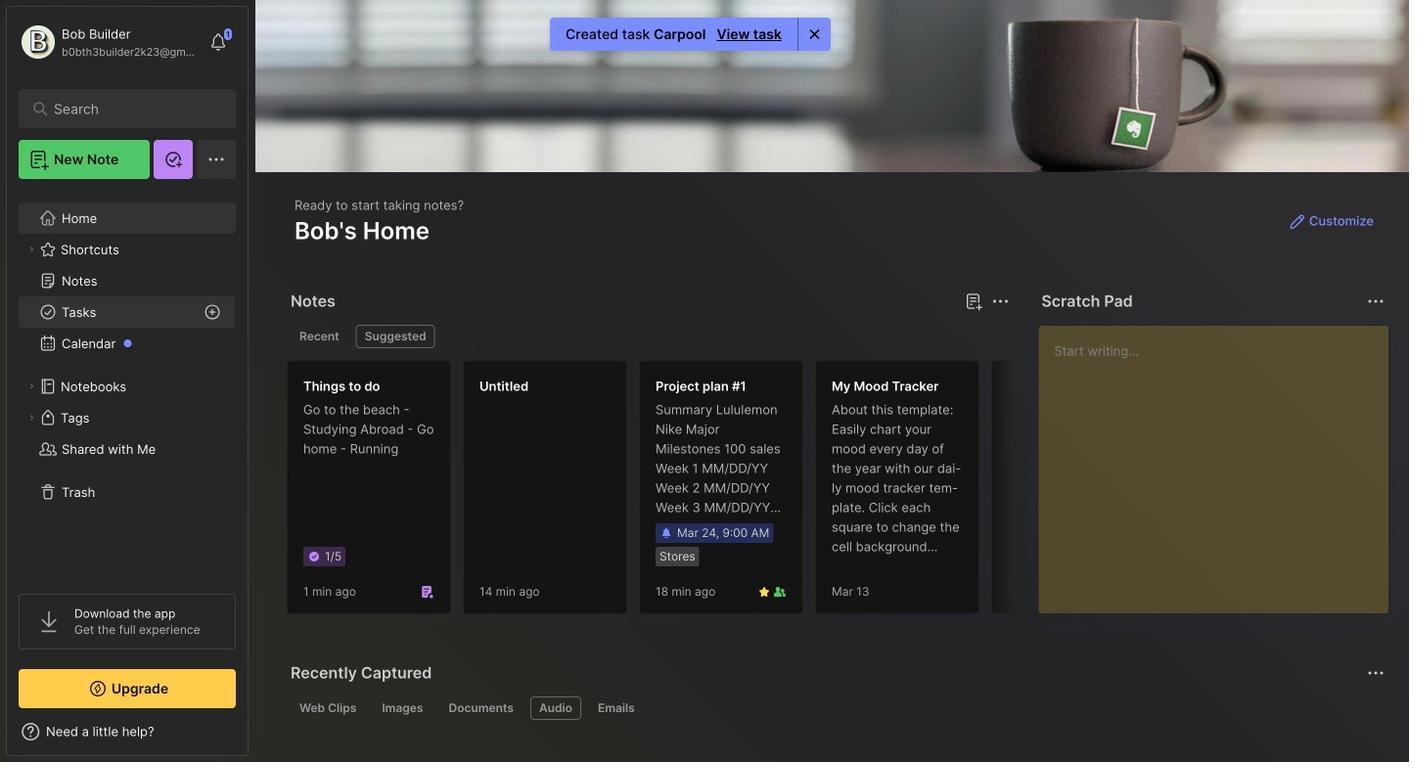 Task type: locate. For each thing, give the bounding box(es) containing it.
More actions field
[[987, 288, 1014, 315], [1362, 288, 1390, 315]]

0 horizontal spatial more actions field
[[987, 288, 1014, 315]]

tab
[[291, 325, 348, 348], [356, 325, 435, 348], [291, 697, 365, 720], [373, 697, 432, 720], [440, 697, 523, 720], [530, 697, 581, 720], [589, 697, 644, 720]]

row group
[[287, 360, 1168, 626]]

alert
[[550, 18, 831, 51]]

more actions image for first more actions field from left
[[989, 290, 1012, 313]]

WHAT'S NEW field
[[7, 716, 248, 748]]

0 vertical spatial tab list
[[291, 325, 1006, 348]]

click to collapse image
[[247, 726, 262, 750]]

0 horizontal spatial more actions image
[[989, 290, 1012, 313]]

1 horizontal spatial more actions field
[[1362, 288, 1390, 315]]

1 horizontal spatial more actions image
[[1364, 290, 1388, 313]]

more actions image
[[989, 290, 1012, 313], [1364, 290, 1388, 313]]

tab list
[[291, 325, 1006, 348], [291, 697, 1382, 720]]

main element
[[0, 0, 254, 762]]

Start writing… text field
[[1054, 326, 1388, 598]]

1 vertical spatial tab list
[[291, 697, 1382, 720]]

None search field
[[54, 97, 210, 120]]

more actions image for 1st more actions field from right
[[1364, 290, 1388, 313]]

tree
[[7, 191, 248, 576]]

1 more actions image from the left
[[989, 290, 1012, 313]]

none search field inside 'main' element
[[54, 97, 210, 120]]

2 more actions image from the left
[[1364, 290, 1388, 313]]



Task type: describe. For each thing, give the bounding box(es) containing it.
2 more actions field from the left
[[1362, 288, 1390, 315]]

expand notebooks image
[[25, 381, 37, 392]]

expand tags image
[[25, 412, 37, 424]]

1 more actions field from the left
[[987, 288, 1014, 315]]

2 tab list from the top
[[291, 697, 1382, 720]]

1 tab list from the top
[[291, 325, 1006, 348]]

Search text field
[[54, 100, 210, 118]]

Account field
[[19, 23, 200, 62]]

tree inside 'main' element
[[7, 191, 248, 576]]



Task type: vqa. For each thing, say whether or not it's contained in the screenshot.
Start writing… 'text box' at the right of page
yes



